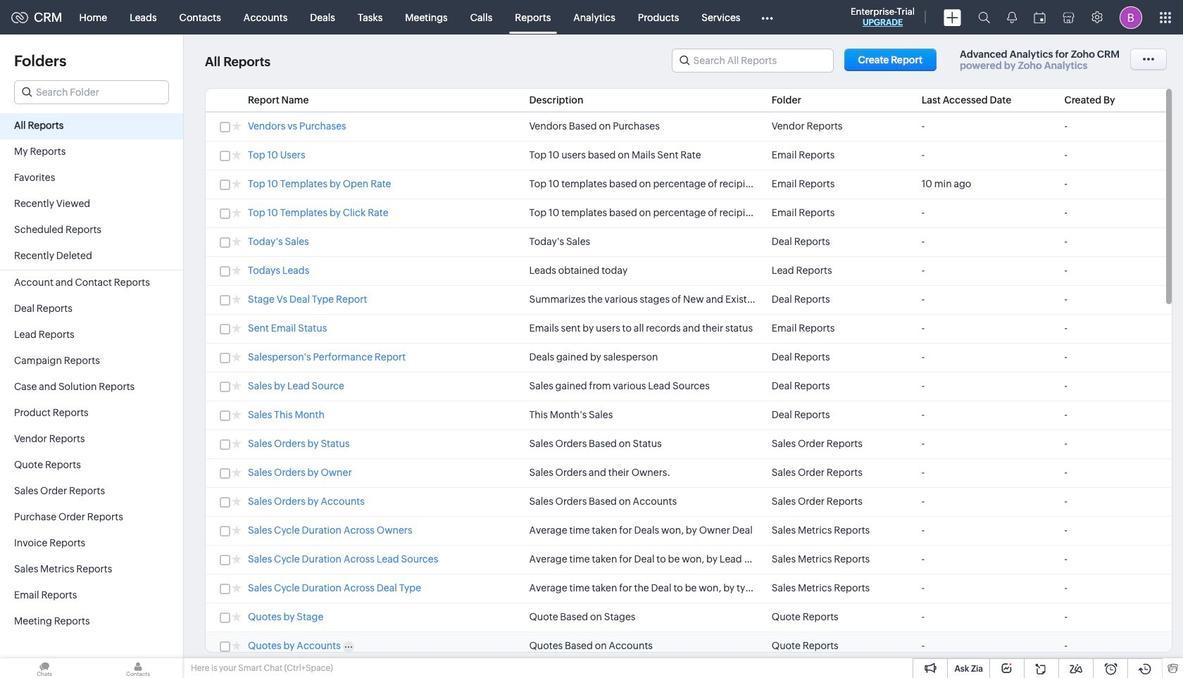 Task type: vqa. For each thing, say whether or not it's contained in the screenshot.
Other Modules field
yes



Task type: locate. For each thing, give the bounding box(es) containing it.
chats image
[[0, 659, 89, 678]]

logo image
[[11, 12, 28, 23]]

profile image
[[1120, 6, 1143, 29]]

calendar image
[[1034, 12, 1046, 23]]

search element
[[970, 0, 999, 35]]

profile element
[[1112, 0, 1151, 34]]

Search Folder text field
[[15, 81, 168, 104]]

Other Modules field
[[752, 6, 782, 29]]

Search All Reports text field
[[673, 49, 833, 72]]

search image
[[979, 11, 991, 23]]



Task type: describe. For each thing, give the bounding box(es) containing it.
create menu element
[[936, 0, 970, 34]]

signals image
[[1007, 11, 1017, 23]]

contacts image
[[94, 659, 182, 678]]

signals element
[[999, 0, 1026, 35]]

create menu image
[[944, 9, 962, 26]]



